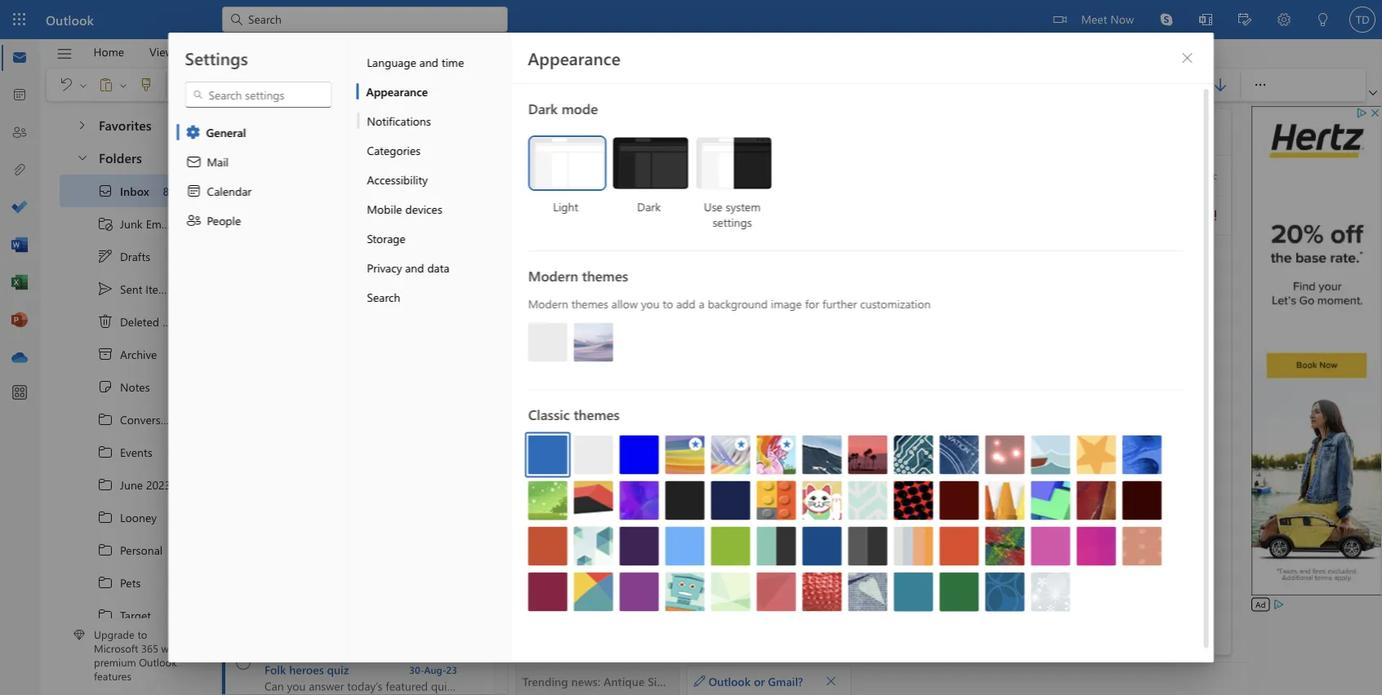 Task type: vqa. For each thing, say whether or not it's contained in the screenshot.
the bottommost Items
yes



Task type: describe. For each thing, give the bounding box(es) containing it.

[[97, 281, 114, 297]]

upgrade
[[94, 628, 135, 642]]

to do image
[[11, 200, 28, 216]]

2 horizontal spatial  button
[[313, 73, 326, 96]]

for inside "modern themes" element
[[805, 296, 819, 311]]

 button
[[430, 72, 463, 98]]

ad inside message list list box
[[422, 155, 432, 166]]

home
[[93, 44, 124, 59]]

outlook link
[[46, 0, 94, 39]]

email
[[146, 216, 173, 231]]

message list list box
[[222, 145, 644, 696]]

format text button
[[360, 39, 443, 65]]


[[1180, 77, 1196, 93]]

 tree item
[[60, 175, 191, 207]]

items for 
[[146, 282, 173, 297]]

 outlook or gmail?
[[694, 674, 803, 689]]

1 vertical spatial gmail?
[[768, 674, 803, 689]]

to inside upgrade to microsoft 365 with premium outlook features
[[137, 628, 147, 642]]

 looney
[[97, 510, 157, 526]]

time
[[442, 54, 464, 69]]

include group
[[1044, 69, 1164, 101]]

news: for putin
[[312, 597, 340, 612]]

storage
[[367, 231, 406, 246]]

 inbox
[[97, 183, 149, 199]]

appearance tab panel
[[512, 33, 1214, 672]]

modern themes element
[[528, 296, 1183, 369]]


[[551, 77, 568, 93]]

sewing
[[421, 236, 457, 251]]

low
[[464, 169, 485, 185]]

 for select a conversation checkbox at the top left
[[236, 229, 251, 243]]

categories button
[[356, 136, 511, 165]]

 tree item
[[60, 240, 191, 273]]

 for folders tree item
[[76, 151, 89, 164]]

and right the what…
[[592, 236, 611, 251]]

settings tab list
[[169, 33, 348, 663]]


[[1213, 77, 1229, 93]]


[[827, 77, 844, 93]]

trending news: antique singer sewing machine values & what… and more
[[265, 236, 641, 251]]

notifications button
[[356, 106, 511, 136]]

3  tree item from the top
[[60, 469, 191, 501]]

 for  pets
[[97, 575, 114, 591]]

items for 
[[162, 314, 190, 329]]

 button
[[1172, 72, 1204, 98]]

14-
[[412, 237, 427, 250]]

email
[[654, 265, 685, 281]]

1 tree from the top
[[60, 103, 191, 142]]

dark for dark mode
[[528, 99, 558, 118]]

mail image
[[11, 50, 28, 66]]

heroes
[[289, 663, 324, 678]]


[[97, 314, 114, 330]]

themes for appearance
[[582, 266, 628, 285]]

 button for basic text group on the top of page
[[261, 73, 274, 96]]

numbering image
[[617, 77, 649, 93]]

to left chrome
[[1067, 265, 1079, 281]]

mode
[[561, 99, 598, 118]]

settings
[[185, 47, 248, 69]]

from…
[[557, 434, 591, 449]]

values
[[506, 236, 539, 251]]

chrome
[[1081, 265, 1125, 281]]

 button inside reading pane main content
[[820, 670, 843, 693]]

0 horizontal spatial or
[[754, 674, 765, 689]]

outlook inside banner
[[46, 11, 94, 28]]

of
[[378, 368, 389, 383]]

and inside "button"
[[420, 54, 439, 69]]

insert
[[318, 44, 346, 59]]

temu clearance only today - insanely low prices
[[265, 169, 518, 185]]


[[97, 216, 114, 232]]

updates
[[265, 368, 307, 383]]

outlook inside upgrade to microsoft 365 with premium outlook features
[[139, 655, 177, 670]]

calendar image
[[11, 87, 28, 104]]

antique
[[343, 236, 383, 251]]

tags group
[[1172, 69, 1237, 101]]

you inside "modern themes" element
[[641, 296, 659, 311]]


[[373, 77, 390, 93]]

what…
[[554, 236, 589, 251]]

further
[[822, 296, 857, 311]]

to button
[[524, 162, 575, 188]]

themes for dark mode
[[571, 296, 608, 311]]

 for  june 2023
[[97, 477, 114, 493]]

add
[[676, 296, 695, 311]]

more apps image
[[11, 385, 28, 402]]

message
[[247, 44, 293, 59]]

 tree item
[[60, 207, 191, 240]]


[[97, 379, 114, 395]]

format text
[[373, 44, 431, 59]]

putin
[[343, 597, 369, 612]]

upgrade to microsoft 365 with premium outlook features
[[94, 628, 181, 684]]

modern for appearance
[[528, 266, 578, 285]]

system
[[726, 199, 760, 214]]

quiz for legendary monsters quiz
[[370, 302, 392, 317]]

to left 'complain'
[[424, 597, 435, 612]]

 june 2023
[[97, 477, 171, 493]]

dark mode
[[528, 99, 598, 118]]

 button
[[1189, 119, 1222, 145]]

modern for dark mode
[[528, 296, 568, 311]]

accessibility
[[367, 172, 428, 187]]


[[341, 77, 357, 93]]

subscript image
[[933, 77, 965, 93]]

tab list containing home
[[81, 39, 561, 65]]

draft
[[1112, 209, 1133, 222]]

 button
[[48, 40, 81, 68]]

sincerely,
[[525, 313, 580, 329]]

excel image
[[11, 275, 28, 292]]

modern themes list box
[[528, 323, 1183, 369]]

target
[[120, 608, 151, 623]]

2 prefer from the left
[[893, 265, 927, 281]]

application containing settings
[[0, 0, 1383, 696]]

2 vertical spatial themes
[[573, 405, 620, 424]]

powerless
[[372, 597, 421, 612]]

personal
[[120, 543, 163, 558]]

folk heroes quiz
[[265, 663, 349, 678]]

allow
[[611, 296, 638, 311]]

appearance heading
[[528, 47, 621, 69]]

Message body, press Alt+F10 to exit text field
[[525, 249, 1222, 476]]

Select all messages checkbox
[[232, 116, 255, 139]]

saved
[[1136, 209, 1161, 222]]

outlook right 
[[709, 674, 751, 689]]

and right china…
[[564, 597, 583, 612]]

superscript image
[[965, 77, 998, 93]]

gmail? inside hey mike, which do you prefer to email with? outlook or gmail? i personally prefer gmail as it is connected to chrome so it makes for using it way easier. excited to hear back from you! sincerely, test
[[783, 265, 823, 281]]

to left the our
[[311, 368, 321, 383]]

Select a conversation checkbox
[[225, 212, 265, 247]]

image
[[771, 296, 802, 311]]

use
[[392, 368, 409, 383]]

23 for antique
[[447, 237, 457, 250]]

to
[[544, 167, 556, 182]]

customization
[[860, 296, 931, 311]]

bullets image
[[584, 77, 617, 93]]

message list section
[[222, 105, 644, 696]]

folders tree item
[[60, 142, 191, 175]]

Add a subject text field
[[515, 203, 1097, 229]]

decrease indent image
[[649, 77, 682, 93]]

excited
[[525, 297, 566, 313]]

hear
[[583, 297, 608, 313]]

quiz for folk heroes quiz
[[327, 663, 349, 678]]

to inside "modern themes" element
[[663, 296, 673, 311]]

legendary
[[265, 302, 318, 317]]

hey
[[525, 249, 547, 265]]

settings
[[712, 214, 752, 229]]

 pets
[[97, 575, 141, 591]]

classic themes
[[528, 405, 620, 424]]

trending news: should supreme court disqualify trump from… and more
[[265, 434, 644, 449]]

2  tree item from the top
[[60, 436, 191, 469]]

our
[[325, 368, 342, 383]]

onedrive image
[[11, 350, 28, 367]]

facts
[[307, 500, 330, 515]]

settings heading
[[185, 47, 248, 69]]

insert button
[[306, 39, 359, 65]]

court
[[434, 434, 464, 449]]

folders
[[99, 148, 142, 166]]

easier.
[[593, 281, 630, 297]]

and right from…
[[594, 434, 614, 449]]

6  tree item from the top
[[60, 567, 191, 599]]

a
[[699, 296, 704, 311]]

 calendar
[[186, 183, 252, 199]]

search
[[367, 289, 401, 305]]



Task type: locate. For each thing, give the bounding box(es) containing it.
and left data
[[405, 260, 424, 275]]

1  from the top
[[236, 120, 251, 135]]

microsoft bing
[[265, 646, 341, 661]]

news: left antique
[[312, 236, 340, 251]]

1 vertical spatial trending
[[265, 434, 310, 449]]

5  from the top
[[97, 542, 114, 559]]


[[1210, 210, 1222, 221]]

appearance
[[528, 47, 621, 69], [366, 84, 428, 99]]

 for  looney
[[97, 510, 114, 526]]

2 trending from the top
[[265, 434, 310, 449]]

trending down updates
[[265, 434, 310, 449]]

language and time
[[367, 54, 464, 69]]

gmail
[[929, 265, 963, 281]]

 personal
[[97, 542, 163, 559]]

 for  personal
[[97, 542, 114, 559]]

1 horizontal spatial microsoft
[[265, 646, 314, 661]]

home button
[[81, 39, 136, 65]]

 events
[[97, 444, 152, 461]]

themes inside "modern themes" element
[[571, 296, 608, 311]]

0 horizontal spatial it
[[558, 281, 565, 297]]

 left folders
[[76, 151, 89, 164]]

news: for should
[[313, 434, 342, 449]]

 button inside appearance 'tab panel'
[[1175, 45, 1201, 71]]

themes up hear
[[582, 266, 628, 285]]

0 vertical spatial you
[[581, 265, 601, 281]]

for right image
[[805, 296, 819, 311]]

1 horizontal spatial  button
[[1175, 45, 1201, 71]]

 left june
[[97, 477, 114, 493]]

 up upgrade
[[97, 608, 114, 624]]

themes up from…
[[573, 405, 620, 424]]

0 vertical spatial modern
[[528, 266, 578, 285]]

&
[[542, 236, 551, 251]]

1 horizontal spatial  button
[[261, 73, 274, 96]]

clipboard group
[[50, 69, 163, 101]]

appearance inside "button"
[[366, 84, 428, 99]]

and left time at top
[[420, 54, 439, 69]]

you right back
[[641, 296, 659, 311]]

 notes
[[97, 379, 150, 395]]

1 vertical spatial 23
[[446, 664, 457, 677]]

 inside select a conversation checkbox
[[236, 229, 251, 243]]

only
[[349, 169, 373, 185]]

1 vertical spatial or
[[754, 674, 765, 689]]

devices
[[405, 201, 442, 216]]

terms
[[345, 368, 375, 383]]

0 vertical spatial quiz
[[370, 302, 392, 317]]

7  tree item from the top
[[60, 599, 191, 632]]

trending up legendary
[[265, 236, 309, 251]]

trending for trending news: should supreme court disqualify trump from… and more
[[265, 434, 310, 449]]

trending for trending news: putin powerless to complain about china… and more
[[265, 597, 309, 612]]

items inside  sent items
[[146, 282, 173, 297]]

 tree item
[[60, 338, 191, 371]]

trending for trending news: antique singer sewing machine values & what… and more
[[265, 236, 309, 251]]

 tree item down ' looney'
[[60, 534, 191, 567]]

1 vertical spatial ad
[[1256, 599, 1266, 610]]

2  from the top
[[236, 229, 251, 243]]

features
[[94, 669, 131, 684]]

categories
[[367, 142, 421, 158]]

Select a conversation checkbox
[[225, 639, 265, 675]]

more right from…
[[617, 434, 644, 449]]

test
[[525, 331, 549, 347]]

news: for antique
[[312, 236, 340, 251]]

0 horizontal spatial dark
[[528, 99, 558, 118]]

0 vertical spatial trending
[[265, 236, 309, 251]]

trending up microsoft bing
[[265, 597, 309, 612]]

outlook inside hey mike, which do you prefer to email with? outlook or gmail? i personally prefer gmail as it is connected to chrome so it makes for using it way easier. excited to hear back from you! sincerely, test
[[721, 265, 766, 281]]

0 vertical spatial  button
[[1175, 45, 1201, 71]]

and inside button
[[405, 260, 424, 275]]

more up easier.
[[614, 236, 641, 251]]

news:
[[312, 236, 340, 251], [313, 434, 342, 449], [312, 597, 340, 612]]

 tree item up  target
[[60, 567, 191, 599]]

 for select all messages checkbox
[[237, 120, 250, 133]]

1 vertical spatial  button
[[820, 670, 843, 693]]

 up  pets
[[97, 542, 114, 559]]

ad left 'set your advertising preferences' icon
[[1256, 599, 1266, 610]]

items right deleted
[[162, 314, 190, 329]]

0 horizontal spatial  button
[[68, 142, 96, 172]]

 button left 
[[313, 73, 326, 96]]

1 horizontal spatial appearance
[[528, 47, 621, 69]]

calendar
[[207, 183, 252, 198]]

 inside select a conversation option
[[236, 656, 251, 670]]

document
[[0, 0, 1383, 696]]

1 horizontal spatial it
[[982, 265, 989, 281]]

1 vertical spatial news:
[[313, 434, 342, 449]]

modern up sincerely,
[[528, 296, 568, 311]]

to left add
[[663, 296, 673, 311]]

connected
[[1004, 265, 1065, 281]]

view button
[[137, 39, 186, 65]]

1 horizontal spatial for
[[1193, 265, 1209, 281]]

2 modern from the top
[[528, 296, 568, 311]]

trending
[[265, 236, 309, 251], [265, 434, 310, 449], [265, 597, 309, 612]]

tab list
[[81, 39, 561, 65]]

0 vertical spatial items
[[146, 282, 173, 297]]

1 horizontal spatial or
[[769, 265, 780, 281]]

sep-
[[427, 237, 447, 250]]

7  from the top
[[97, 608, 114, 624]]

personally
[[832, 265, 891, 281]]

 tree item
[[60, 305, 191, 338]]

it right so on the top
[[1144, 265, 1151, 281]]

2  from the top
[[237, 229, 250, 242]]

 for  events
[[97, 444, 114, 461]]

folk
[[265, 663, 286, 678]]

outlook up background at the right top
[[721, 265, 766, 281]]

it left way in the left top of the page
[[558, 281, 565, 297]]

search button
[[356, 283, 511, 312]]

privacy and data button
[[356, 253, 511, 283]]

 down message button
[[263, 80, 273, 90]]

0 vertical spatial themes
[[582, 266, 628, 285]]

0 horizontal spatial 
[[826, 676, 837, 687]]

 button down message button
[[261, 73, 274, 96]]

0 horizontal spatial 
[[76, 151, 89, 164]]

0 horizontal spatial for
[[805, 296, 819, 311]]

 tree item
[[60, 273, 191, 305]]

prefer up 'customization'
[[893, 265, 927, 281]]

china…
[[524, 597, 561, 612]]

 button for folders tree item
[[68, 142, 96, 172]]

appearance up notifications
[[366, 84, 428, 99]]

0 horizontal spatial you
[[581, 265, 601, 281]]

 inside reading pane main content
[[826, 676, 837, 687]]

ad up 'insanely'
[[422, 155, 432, 166]]

1 horizontal spatial prefer
[[893, 265, 927, 281]]

appearance button
[[356, 77, 511, 106]]

 for  target
[[97, 608, 114, 624]]

1 vertical spatial 
[[237, 229, 250, 242]]

privacy and data
[[367, 260, 450, 275]]

3  from the top
[[236, 656, 251, 670]]

 left folk
[[236, 656, 251, 670]]

meet now
[[1082, 11, 1134, 26]]

 for select a conversation checkbox at the top left
[[237, 229, 250, 242]]

1 horizontal spatial dark
[[637, 199, 661, 214]]

2 horizontal spatial it
[[1144, 265, 1151, 281]]

 left looney
[[97, 510, 114, 526]]

ad
[[422, 155, 432, 166], [1256, 599, 1266, 610]]

tree containing 
[[60, 175, 191, 696]]

 tree item up june
[[60, 436, 191, 469]]

3  from the top
[[97, 477, 114, 493]]

i
[[826, 265, 829, 281]]

people
[[207, 213, 241, 228]]

updates to our terms of use
[[265, 368, 409, 383]]

1 trending from the top
[[265, 236, 309, 251]]

 inside select all messages checkbox
[[237, 120, 250, 133]]

 down people
[[237, 229, 250, 242]]

bcc
[[1203, 169, 1218, 182]]

Search settings search field
[[204, 87, 315, 103]]

 down search settings search field
[[236, 120, 251, 135]]

outlook up 
[[46, 11, 94, 28]]

 for select all messages checkbox
[[236, 120, 251, 135]]

dark
[[528, 99, 558, 118], [637, 199, 661, 214]]

 tree item down  events
[[60, 469, 191, 501]]

 button
[[261, 73, 274, 96], [313, 73, 326, 96], [68, 142, 96, 172]]

appearance inside 'tab panel'
[[528, 47, 621, 69]]

mobile devices
[[367, 201, 442, 216]]

0 vertical spatial 23
[[447, 237, 457, 250]]

with?
[[688, 265, 718, 281]]

 button
[[852, 72, 884, 98]]

microsoft inside upgrade to microsoft 365 with premium outlook features
[[94, 642, 138, 656]]

 down people
[[236, 229, 251, 243]]

 inside folders tree item
[[76, 151, 89, 164]]

notes
[[120, 380, 150, 395]]

1 vertical spatial dark
[[637, 199, 661, 214]]

 for 
[[97, 412, 114, 428]]

to left hear
[[569, 297, 580, 313]]

format
[[373, 44, 409, 59]]

quiz right the facts
[[333, 500, 355, 515]]


[[97, 183, 114, 199]]

0 vertical spatial 
[[237, 120, 250, 133]]

4  tree item from the top
[[60, 501, 191, 534]]

1 horizontal spatial 
[[263, 80, 273, 90]]

way
[[568, 281, 590, 297]]

increase indent image
[[682, 77, 715, 93]]

1 vertical spatial 
[[826, 676, 837, 687]]

tree
[[60, 103, 191, 142], [60, 175, 191, 696]]

 down search settings search field
[[237, 120, 250, 133]]

pets
[[120, 576, 141, 591]]

 mail
[[186, 154, 229, 170]]

word image
[[11, 238, 28, 254]]


[[1199, 126, 1212, 139]]

dialog
[[0, 0, 1383, 696]]

0 horizontal spatial microsoft
[[94, 642, 138, 656]]

prefer up 'allow' on the top
[[604, 265, 637, 281]]

general
[[206, 125, 246, 140]]

 tree item
[[60, 371, 191, 403]]

dialog containing settings
[[0, 0, 1383, 696]]

news: left should
[[313, 434, 342, 449]]

document containing settings
[[0, 0, 1383, 696]]

outlook right premium
[[139, 655, 177, 670]]

1 horizontal spatial 
[[1181, 51, 1194, 65]]

 left 
[[314, 80, 324, 90]]

today
[[377, 169, 407, 185]]

1 vertical spatial items
[[162, 314, 190, 329]]

 tree item down 'pets' in the left bottom of the page
[[60, 599, 191, 632]]

items right sent
[[146, 282, 173, 297]]

basic text group
[[170, 69, 998, 101]]

1 horizontal spatial you
[[641, 296, 659, 311]]

 button left folders
[[68, 142, 96, 172]]

 for basic text group on the top of page
[[263, 80, 273, 90]]

 down 
[[97, 412, 114, 428]]

disqualify
[[467, 434, 517, 449]]

notifications
[[367, 113, 431, 128]]

more
[[614, 236, 641, 251], [617, 434, 644, 449], [586, 597, 612, 612]]

inbox
[[120, 184, 149, 199]]

people image
[[11, 125, 28, 141]]

0 vertical spatial dark
[[528, 99, 558, 118]]

premium
[[94, 655, 136, 670]]

1 vertical spatial more
[[617, 434, 644, 449]]

1  tree item from the top
[[60, 403, 191, 436]]

0 vertical spatial for
[[1193, 265, 1209, 281]]

more for trending news: putin powerless to complain about china… and more
[[586, 597, 612, 612]]

0 horizontal spatial prefer
[[604, 265, 637, 281]]

23 for quiz
[[446, 664, 457, 677]]

legendary monsters quiz
[[265, 302, 392, 317]]

files image
[[11, 163, 28, 179]]


[[795, 77, 811, 93]]

1 vertical spatial appearance
[[366, 84, 428, 99]]

classic
[[528, 405, 570, 424]]

junk
[[120, 216, 143, 231]]

quiz
[[370, 302, 392, 317], [333, 500, 355, 515], [327, 663, 349, 678]]

at
[[1163, 209, 1172, 222]]

2  from the top
[[97, 444, 114, 461]]

6  from the top
[[97, 575, 114, 591]]

items inside  deleted items
[[162, 314, 190, 329]]

 tree item up  events
[[60, 403, 191, 436]]

dark down 
[[528, 99, 558, 118]]

 inside select a conversation checkbox
[[237, 229, 250, 242]]

0 vertical spatial more
[[614, 236, 641, 251]]

2 vertical spatial trending
[[265, 597, 309, 612]]

1 vertical spatial 
[[236, 229, 251, 243]]

0 vertical spatial or
[[769, 265, 780, 281]]

0 vertical spatial news:
[[312, 236, 340, 251]]

2 vertical spatial news:
[[312, 597, 340, 612]]

0 horizontal spatial appearance
[[366, 84, 428, 99]]

news: left putin
[[312, 597, 340, 612]]

outlook
[[46, 11, 94, 28], [721, 265, 766, 281], [139, 655, 177, 670], [709, 674, 751, 689]]

for inside hey mike, which do you prefer to email with? outlook or gmail? i personally prefer gmail as it is connected to chrome so it makes for using it way easier. excited to hear back from you! sincerely, test
[[1193, 265, 1209, 281]]

themes down modern themes
[[571, 296, 608, 311]]

to down target
[[137, 628, 147, 642]]

 button
[[1204, 72, 1237, 98]]

text
[[412, 44, 431, 59]]

reading pane main content
[[509, 102, 1248, 696]]

more right china…
[[586, 597, 612, 612]]

dark down mike@example.com 'button'
[[637, 199, 661, 214]]

sent
[[120, 282, 142, 297]]

0 vertical spatial 
[[1181, 51, 1194, 65]]

4  from the top
[[97, 510, 114, 526]]


[[97, 412, 114, 428], [97, 444, 114, 461], [97, 477, 114, 493], [97, 510, 114, 526], [97, 542, 114, 559], [97, 575, 114, 591], [97, 608, 114, 624]]

2 vertical spatial more
[[586, 597, 612, 612]]

more for trending news: should supreme court disqualify trump from… and more
[[617, 434, 644, 449]]

trump
[[520, 434, 553, 449]]

5  tree item from the top
[[60, 534, 191, 567]]

microsoft inside message list list box
[[265, 646, 314, 661]]

1 vertical spatial themes
[[571, 296, 608, 311]]

set your advertising preferences image
[[1273, 599, 1286, 612]]

monsters
[[321, 302, 367, 317]]

 tree item
[[60, 403, 191, 436], [60, 436, 191, 469], [60, 469, 191, 501], [60, 501, 191, 534], [60, 534, 191, 567], [60, 567, 191, 599], [60, 599, 191, 632]]

0 vertical spatial 
[[236, 120, 251, 135]]

left-rail-appbar navigation
[[3, 39, 36, 377]]

background
[[707, 296, 768, 311]]

 inside appearance 'tab panel'
[[1181, 51, 1194, 65]]

 left events
[[97, 444, 114, 461]]

2 horizontal spatial 
[[314, 80, 324, 90]]


[[1054, 13, 1067, 26]]

draw
[[457, 44, 483, 59]]

quiz right monsters
[[370, 302, 392, 317]]

 inside select all messages checkbox
[[236, 120, 251, 135]]

-
[[410, 169, 415, 185]]

 tree item up  personal
[[60, 501, 191, 534]]

it left is
[[982, 265, 989, 281]]

2 tree from the top
[[60, 175, 191, 696]]

0 horizontal spatial  button
[[820, 670, 843, 693]]

powerpoint image
[[11, 313, 28, 329]]

gmail?
[[783, 265, 823, 281], [768, 674, 803, 689]]

2 vertical spatial 
[[236, 656, 251, 670]]

0 vertical spatial tree
[[60, 103, 191, 142]]


[[406, 77, 422, 93]]

80
[[163, 184, 176, 199]]

1 horizontal spatial ad
[[1256, 599, 1266, 610]]

premium features image
[[73, 630, 85, 641]]

1 vertical spatial quiz
[[333, 500, 355, 515]]

0 vertical spatial gmail?
[[783, 265, 823, 281]]

1 vertical spatial for
[[805, 296, 819, 311]]

3 trending from the top
[[265, 597, 309, 612]]

you inside hey mike, which do you prefer to email with? outlook or gmail? i personally prefer gmail as it is connected to chrome so it makes for using it way easier. excited to hear back from you! sincerely, test
[[581, 265, 601, 281]]

1  from the top
[[97, 412, 114, 428]]

 left 'pets' in the left bottom of the page
[[97, 575, 114, 591]]


[[263, 80, 273, 90], [314, 80, 324, 90], [76, 151, 89, 164]]

use
[[704, 199, 722, 214]]

or right 
[[754, 674, 765, 689]]

 button
[[786, 72, 819, 98]]

 button
[[130, 72, 163, 98]]

 button
[[543, 72, 576, 98]]

 button
[[398, 72, 430, 98]]

you right do
[[581, 265, 601, 281]]

To text field
[[583, 165, 1171, 187]]

0 vertical spatial ad
[[422, 155, 432, 166]]

for right makes in the top right of the page
[[1193, 265, 1209, 281]]

 button inside folders tree item
[[68, 142, 96, 172]]

quiz down bing
[[327, 663, 349, 678]]

machine
[[460, 236, 503, 251]]

modern down mike,
[[528, 266, 578, 285]]

1 vertical spatial modern
[[528, 296, 568, 311]]

1 prefer from the left
[[604, 265, 637, 281]]

or inside hey mike, which do you prefer to email with? outlook or gmail? i personally prefer gmail as it is connected to chrome so it makes for using it way easier. excited to hear back from you! sincerely, test
[[769, 265, 780, 281]]

1 vertical spatial you
[[641, 296, 659, 311]]

bing
[[317, 646, 341, 661]]

2 vertical spatial quiz
[[327, 663, 349, 678]]

1 vertical spatial tree
[[60, 175, 191, 696]]

outlook banner
[[0, 0, 1383, 39]]

temu
[[265, 169, 293, 185]]

use system settings
[[704, 199, 760, 229]]

application
[[0, 0, 1383, 696]]

to left email
[[640, 265, 651, 281]]

microsoft up folk
[[265, 646, 314, 661]]

0 horizontal spatial ad
[[422, 155, 432, 166]]

aug-
[[424, 664, 446, 677]]

appearance up  button
[[528, 47, 621, 69]]

1  from the top
[[237, 120, 250, 133]]

microsoft up features
[[94, 642, 138, 656]]

you
[[581, 265, 601, 281], [641, 296, 659, 311]]

dark for dark
[[637, 199, 661, 214]]

or up image
[[769, 265, 780, 281]]

0 vertical spatial appearance
[[528, 47, 621, 69]]


[[192, 89, 204, 100]]

1 modern from the top
[[528, 266, 578, 285]]

theme list box
[[525, 432, 1183, 618]]



